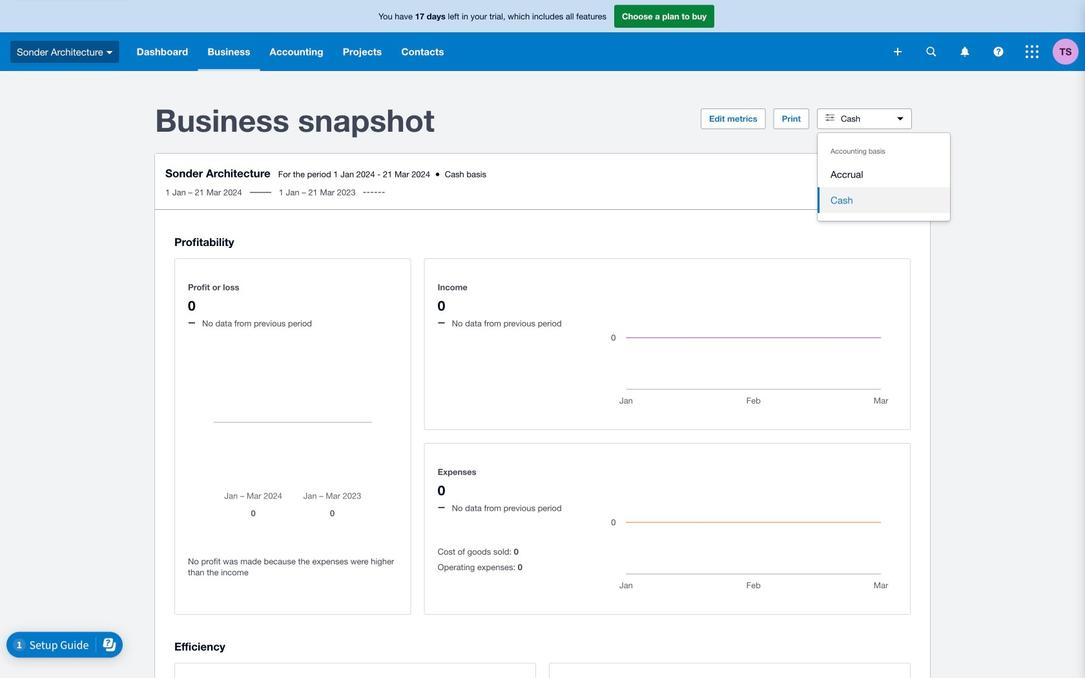 Task type: describe. For each thing, give the bounding box(es) containing it.
1 horizontal spatial svg image
[[994, 47, 1004, 57]]

accounting basis list box
[[818, 133, 951, 221]]

1 horizontal spatial svg image
[[894, 48, 902, 56]]



Task type: locate. For each thing, give the bounding box(es) containing it.
svg image
[[927, 47, 937, 57], [894, 48, 902, 56], [106, 51, 113, 54]]

None field
[[818, 132, 951, 222]]

svg image
[[1026, 45, 1039, 58], [961, 47, 970, 57], [994, 47, 1004, 57]]

group
[[818, 133, 951, 221]]

0 horizontal spatial svg image
[[106, 51, 113, 54]]

banner
[[0, 0, 1086, 71]]

2 horizontal spatial svg image
[[927, 47, 937, 57]]

2 horizontal spatial svg image
[[1026, 45, 1039, 58]]

0 horizontal spatial svg image
[[961, 47, 970, 57]]



Task type: vqa. For each thing, say whether or not it's contained in the screenshot.
middle svg icon
yes



